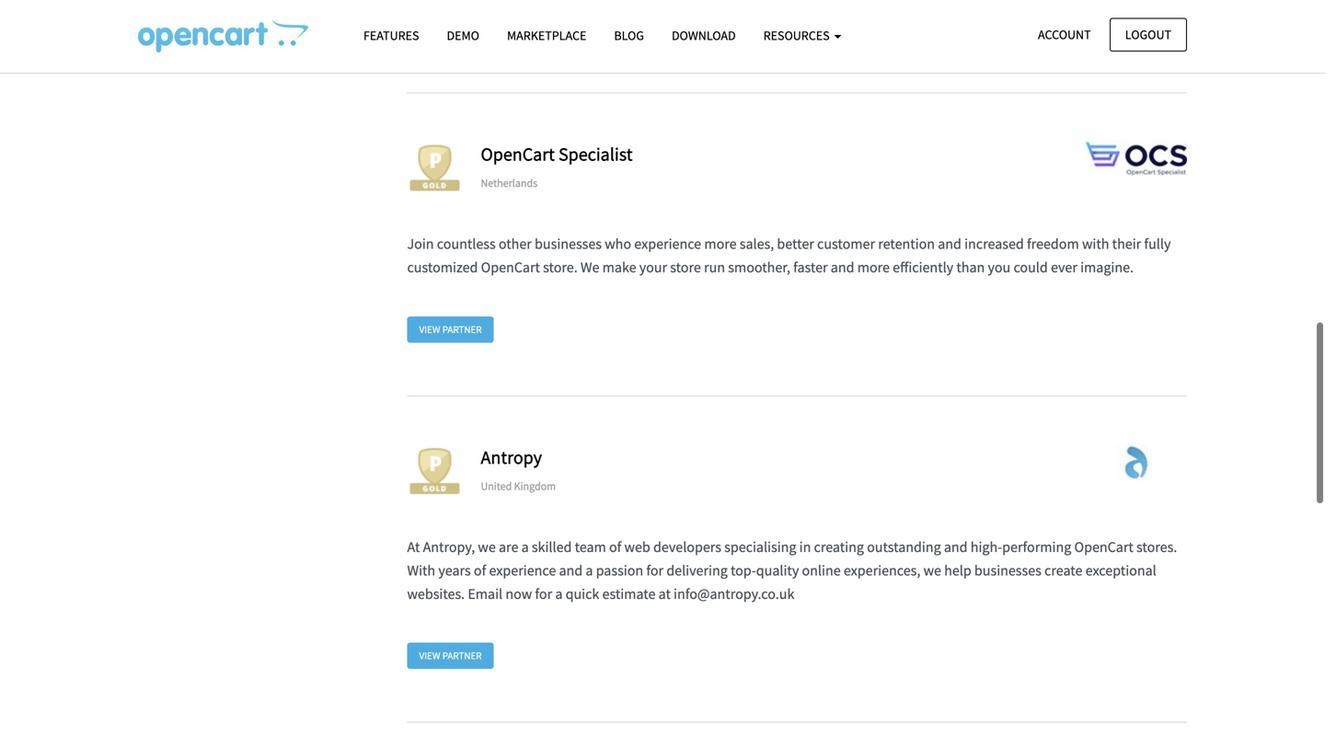 Task type: describe. For each thing, give the bounding box(es) containing it.
customer
[[817, 235, 875, 253]]

united
[[481, 479, 512, 493]]

smoother,
[[728, 258, 791, 277]]

antropy,
[[423, 538, 475, 556]]

download
[[672, 27, 736, 44]]

high-
[[971, 538, 1002, 556]]

web
[[624, 538, 650, 556]]

blog
[[614, 27, 644, 44]]

with
[[407, 561, 435, 580]]

at antropy, we are a skilled team of web developers specialising in creating outstanding and high-performing opencart stores. with years of experience and a passion for delivering top-quality online experiences, we help businesses create exceptional websites. email now for a quick estimate at info@antropy.co.uk
[[407, 538, 1177, 603]]

in
[[799, 538, 811, 556]]

1 horizontal spatial of
[[609, 538, 622, 556]]

view partner link for opencart specialist
[[407, 316, 494, 343]]

faster
[[793, 258, 828, 277]]

sales,
[[740, 235, 774, 253]]

0 horizontal spatial a
[[521, 538, 529, 556]]

download link
[[658, 19, 750, 52]]

opencart certified image for opencart specialist
[[407, 140, 462, 196]]

account
[[1038, 26, 1091, 43]]

businesses inside at antropy, we are a skilled team of web developers specialising in creating outstanding and high-performing opencart stores. with years of experience and a passion for delivering top-quality online experiences, we help businesses create exceptional websites. email now for a quick estimate at info@antropy.co.uk
[[975, 561, 1042, 580]]

are
[[499, 538, 519, 556]]

run
[[704, 258, 725, 277]]

1 vertical spatial a
[[586, 561, 593, 580]]

1 horizontal spatial we
[[924, 561, 941, 580]]

partner for opencart specialist
[[442, 323, 482, 336]]

make
[[602, 258, 636, 277]]

quick
[[566, 585, 599, 603]]

and up quick
[[559, 561, 583, 580]]

exceptional
[[1086, 561, 1157, 580]]

marketplace
[[507, 27, 587, 44]]

1 view from the top
[[419, 20, 440, 33]]

antropy
[[481, 446, 542, 469]]

specialising
[[724, 538, 796, 556]]

1 horizontal spatial for
[[646, 561, 664, 580]]

at
[[407, 538, 420, 556]]

opencart inside join countless other businesses who experience more sales, better customer retention and increased freedom with their fully customized opencart store. we make your store run smoother, faster and more efficiently than you could ever imagine.
[[481, 258, 540, 277]]

at
[[659, 585, 671, 603]]

experience inside at antropy, we are a skilled team of web developers specialising in creating outstanding and high-performing opencart stores. with years of experience and a passion for delivering top-quality online experiences, we help businesses create exceptional websites. email now for a quick estimate at info@antropy.co.uk
[[489, 561, 556, 580]]

partner for antropy
[[442, 649, 482, 662]]

freedom
[[1027, 235, 1079, 253]]

websites.
[[407, 585, 465, 603]]

marketplace link
[[493, 19, 600, 52]]

2 vertical spatial a
[[555, 585, 563, 603]]

antropy image
[[1086, 443, 1187, 480]]

online
[[802, 561, 841, 580]]

years
[[438, 561, 471, 580]]

view partner for antropy
[[419, 649, 482, 662]]

could
[[1014, 258, 1048, 277]]

and up 'help'
[[944, 538, 968, 556]]

retention
[[878, 235, 935, 253]]

top-
[[731, 561, 756, 580]]

who
[[605, 235, 631, 253]]

you
[[988, 258, 1011, 277]]

0 horizontal spatial more
[[704, 235, 737, 253]]

creating
[[814, 538, 864, 556]]

their
[[1112, 235, 1141, 253]]

opencart - partners image
[[138, 19, 308, 52]]

efficiently
[[893, 258, 954, 277]]

passion
[[596, 561, 643, 580]]

create
[[1045, 561, 1083, 580]]

blog link
[[600, 19, 658, 52]]

opencart specialist
[[481, 143, 633, 166]]

1 horizontal spatial more
[[857, 258, 890, 277]]

0 horizontal spatial we
[[478, 538, 496, 556]]

join
[[407, 235, 434, 253]]



Task type: locate. For each thing, give the bounding box(es) containing it.
view partner
[[419, 20, 482, 33], [419, 323, 482, 336], [419, 649, 482, 662]]

2 vertical spatial view partner
[[419, 649, 482, 662]]

account link
[[1023, 18, 1107, 51]]

features link
[[350, 19, 433, 52]]

opencart certified image left the netherlands
[[407, 140, 462, 196]]

view
[[419, 20, 440, 33], [419, 323, 440, 336], [419, 649, 440, 662]]

store
[[670, 258, 701, 277]]

1 vertical spatial we
[[924, 561, 941, 580]]

and
[[938, 235, 962, 253], [831, 258, 855, 277], [944, 538, 968, 556], [559, 561, 583, 580]]

of up email
[[474, 561, 486, 580]]

2 opencart certified image from the top
[[407, 443, 462, 499]]

united kingdom
[[481, 479, 556, 493]]

2 horizontal spatial a
[[586, 561, 593, 580]]

logout
[[1125, 26, 1172, 43]]

0 horizontal spatial of
[[474, 561, 486, 580]]

0 vertical spatial view partner
[[419, 20, 482, 33]]

0 vertical spatial businesses
[[535, 235, 602, 253]]

view partner for opencart specialist
[[419, 323, 482, 336]]

partner down customized
[[442, 323, 482, 336]]

1 vertical spatial opencart
[[481, 258, 540, 277]]

more up run
[[704, 235, 737, 253]]

we
[[581, 258, 600, 277]]

0 vertical spatial view partner link
[[407, 13, 494, 40]]

experience up now
[[489, 561, 556, 580]]

netherlands
[[481, 176, 538, 190]]

businesses
[[535, 235, 602, 253], [975, 561, 1042, 580]]

a down team on the left of page
[[586, 561, 593, 580]]

of left web
[[609, 538, 622, 556]]

view for antropy
[[419, 649, 440, 662]]

opencart down other
[[481, 258, 540, 277]]

1 opencart certified image from the top
[[407, 140, 462, 196]]

2 vertical spatial view partner link
[[407, 643, 494, 669]]

we left are
[[478, 538, 496, 556]]

0 horizontal spatial for
[[535, 585, 552, 603]]

quality
[[756, 561, 799, 580]]

view left demo on the left of page
[[419, 20, 440, 33]]

increased
[[965, 235, 1024, 253]]

2 view partner from the top
[[419, 323, 482, 336]]

opencart certified image for antropy
[[407, 443, 462, 499]]

1 vertical spatial view
[[419, 323, 440, 336]]

features
[[364, 27, 419, 44]]

1 vertical spatial for
[[535, 585, 552, 603]]

0 vertical spatial more
[[704, 235, 737, 253]]

than
[[957, 258, 985, 277]]

1 vertical spatial experience
[[489, 561, 556, 580]]

3 partner from the top
[[442, 649, 482, 662]]

1 view partner link from the top
[[407, 13, 494, 40]]

1 vertical spatial partner
[[442, 323, 482, 336]]

1 view partner from the top
[[419, 20, 482, 33]]

businesses inside join countless other businesses who experience more sales, better customer retention and increased freedom with their fully customized opencart store. we make your store run smoother, faster and more efficiently than you could ever imagine.
[[535, 235, 602, 253]]

view partner link
[[407, 13, 494, 40], [407, 316, 494, 343], [407, 643, 494, 669]]

we
[[478, 538, 496, 556], [924, 561, 941, 580]]

ever
[[1051, 258, 1078, 277]]

a left quick
[[555, 585, 563, 603]]

we left 'help'
[[924, 561, 941, 580]]

2 vertical spatial opencart
[[1074, 538, 1134, 556]]

join countless other businesses who experience more sales, better customer retention and increased freedom with their fully customized opencart store. we make your store run smoother, faster and more efficiently than you could ever imagine.
[[407, 235, 1171, 277]]

3 view partner from the top
[[419, 649, 482, 662]]

view for opencart specialist
[[419, 323, 440, 336]]

2 view from the top
[[419, 323, 440, 336]]

specialist
[[559, 143, 633, 166]]

demo link
[[433, 19, 493, 52]]

fully
[[1144, 235, 1171, 253]]

imagine.
[[1081, 258, 1134, 277]]

0 vertical spatial experience
[[634, 235, 701, 253]]

email
[[468, 585, 503, 603]]

1 vertical spatial view partner link
[[407, 316, 494, 343]]

0 vertical spatial opencart certified image
[[407, 140, 462, 196]]

and down customer
[[831, 258, 855, 277]]

opencart
[[481, 143, 555, 166], [481, 258, 540, 277], [1074, 538, 1134, 556]]

for
[[646, 561, 664, 580], [535, 585, 552, 603]]

0 vertical spatial for
[[646, 561, 664, 580]]

with
[[1082, 235, 1109, 253]]

opencart certified image left united
[[407, 443, 462, 499]]

a right are
[[521, 538, 529, 556]]

more down customer
[[857, 258, 890, 277]]

view down customized
[[419, 323, 440, 336]]

3 view partner link from the top
[[407, 643, 494, 669]]

a
[[521, 538, 529, 556], [586, 561, 593, 580], [555, 585, 563, 603]]

delivering
[[667, 561, 728, 580]]

businesses down high- on the right bottom
[[975, 561, 1042, 580]]

2 vertical spatial partner
[[442, 649, 482, 662]]

0 vertical spatial opencart
[[481, 143, 555, 166]]

info@antropy.co.uk
[[674, 585, 795, 603]]

1 horizontal spatial a
[[555, 585, 563, 603]]

3 view from the top
[[419, 649, 440, 662]]

partner
[[442, 20, 482, 33], [442, 323, 482, 336], [442, 649, 482, 662]]

experience
[[634, 235, 701, 253], [489, 561, 556, 580]]

demo
[[447, 27, 479, 44]]

experiences,
[[844, 561, 921, 580]]

opencart inside at antropy, we are a skilled team of web developers specialising in creating outstanding and high-performing opencart stores. with years of experience and a passion for delivering top-quality online experiences, we help businesses create exceptional websites. email now for a quick estimate at info@antropy.co.uk
[[1074, 538, 1134, 556]]

experience up your
[[634, 235, 701, 253]]

estimate
[[602, 585, 656, 603]]

0 vertical spatial a
[[521, 538, 529, 556]]

of
[[609, 538, 622, 556], [474, 561, 486, 580]]

1 horizontal spatial businesses
[[975, 561, 1042, 580]]

opencart certified image
[[407, 140, 462, 196], [407, 443, 462, 499]]

0 vertical spatial we
[[478, 538, 496, 556]]

team
[[575, 538, 606, 556]]

1 vertical spatial businesses
[[975, 561, 1042, 580]]

skilled
[[532, 538, 572, 556]]

1 vertical spatial of
[[474, 561, 486, 580]]

1 horizontal spatial experience
[[634, 235, 701, 253]]

customized
[[407, 258, 478, 277]]

resources
[[764, 27, 832, 44]]

opencart up the netherlands
[[481, 143, 555, 166]]

1 vertical spatial opencart certified image
[[407, 443, 462, 499]]

businesses up store.
[[535, 235, 602, 253]]

opencart specialist image
[[1086, 140, 1187, 177]]

more
[[704, 235, 737, 253], [857, 258, 890, 277]]

kingdom
[[514, 479, 556, 493]]

and up than
[[938, 235, 962, 253]]

developers
[[653, 538, 722, 556]]

experience inside join countless other businesses who experience more sales, better customer retention and increased freedom with their fully customized opencart store. we make your store run smoother, faster and more efficiently than you could ever imagine.
[[634, 235, 701, 253]]

your
[[639, 258, 667, 277]]

0 vertical spatial partner
[[442, 20, 482, 33]]

0 vertical spatial of
[[609, 538, 622, 556]]

opencart up exceptional
[[1074, 538, 1134, 556]]

logout link
[[1110, 18, 1187, 51]]

partner down email
[[442, 649, 482, 662]]

store.
[[543, 258, 578, 277]]

now
[[506, 585, 532, 603]]

performing
[[1002, 538, 1072, 556]]

stores.
[[1137, 538, 1177, 556]]

partner right features
[[442, 20, 482, 33]]

0 vertical spatial view
[[419, 20, 440, 33]]

for up at
[[646, 561, 664, 580]]

1 partner from the top
[[442, 20, 482, 33]]

1 vertical spatial more
[[857, 258, 890, 277]]

view down websites.
[[419, 649, 440, 662]]

other
[[499, 235, 532, 253]]

help
[[944, 561, 972, 580]]

view partner link for antropy
[[407, 643, 494, 669]]

2 partner from the top
[[442, 323, 482, 336]]

resources link
[[750, 19, 855, 52]]

2 view partner link from the top
[[407, 316, 494, 343]]

0 horizontal spatial businesses
[[535, 235, 602, 253]]

better
[[777, 235, 814, 253]]

outstanding
[[867, 538, 941, 556]]

2 vertical spatial view
[[419, 649, 440, 662]]

0 horizontal spatial experience
[[489, 561, 556, 580]]

1 vertical spatial view partner
[[419, 323, 482, 336]]

countless
[[437, 235, 496, 253]]

for right now
[[535, 585, 552, 603]]



Task type: vqa. For each thing, say whether or not it's contained in the screenshot.
more
yes



